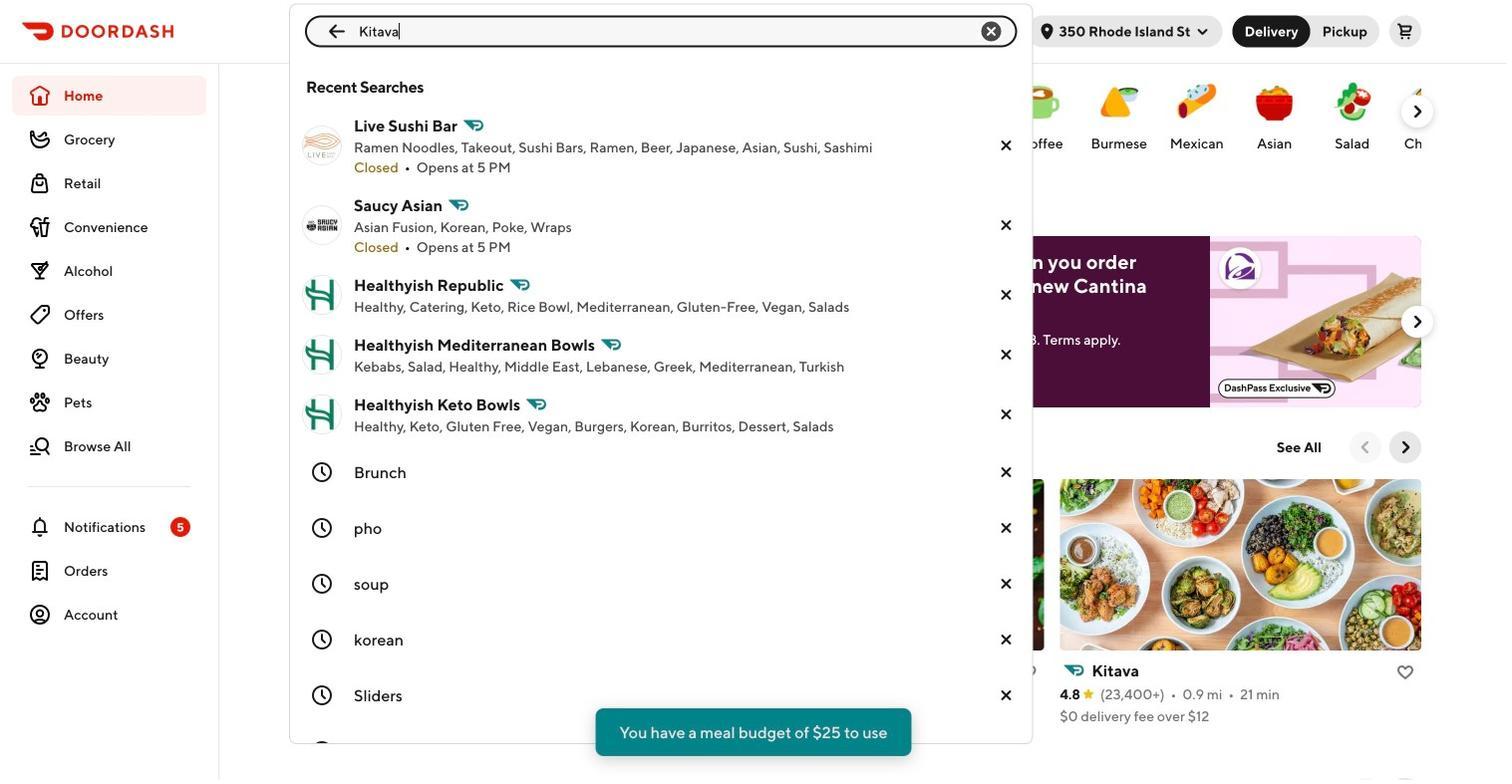 Task type: vqa. For each thing, say whether or not it's contained in the screenshot.
'4.1'
no



Task type: describe. For each thing, give the bounding box(es) containing it.
next button of carousel image
[[1408, 102, 1428, 122]]

1 delete recent search result image from the top
[[995, 343, 1019, 367]]

6 delete recent search result image from the top
[[995, 628, 1019, 652]]

Store search: begin typing to search for stores available on DoorDash text field
[[359, 21, 964, 41]]

3 delete recent search result image from the top
[[995, 283, 1019, 307]]

toggle order method (delivery or pickup) option group
[[1233, 15, 1380, 47]]

2 delete recent search result image from the top
[[995, 213, 1019, 237]]

1 vertical spatial next button of carousel image
[[1396, 438, 1416, 458]]

3 delete recent search result image from the top
[[995, 572, 1019, 596]]

4 delete recent search result image from the top
[[995, 684, 1019, 708]]

0 items, open order cart image
[[1398, 23, 1414, 39]]

2 delete recent search result image from the top
[[995, 403, 1019, 427]]



Task type: locate. For each thing, give the bounding box(es) containing it.
None button
[[1233, 15, 1311, 47], [1299, 15, 1380, 47], [1233, 15, 1311, 47], [1299, 15, 1380, 47]]

0 vertical spatial next button of carousel image
[[1408, 312, 1428, 332]]

5 delete recent search result image from the top
[[995, 740, 1019, 764]]

5 delete recent search result image from the top
[[995, 517, 1019, 541]]

4 delete recent search result image from the top
[[995, 461, 1019, 485]]

clear search input image
[[980, 19, 1004, 43]]

1 delete recent search result image from the top
[[995, 134, 1019, 158]]

return from search image
[[325, 19, 349, 43]]

list box
[[289, 60, 1034, 781]]

delete recent search result image
[[995, 134, 1019, 158], [995, 213, 1019, 237], [995, 283, 1019, 307], [995, 461, 1019, 485], [995, 517, 1019, 541], [995, 628, 1019, 652]]

next button of carousel image
[[1408, 312, 1428, 332], [1396, 438, 1416, 458]]

previous button of carousel image
[[1356, 438, 1376, 458]]

delete recent search result image
[[995, 343, 1019, 367], [995, 403, 1019, 427], [995, 572, 1019, 596], [995, 684, 1019, 708], [995, 740, 1019, 764]]



